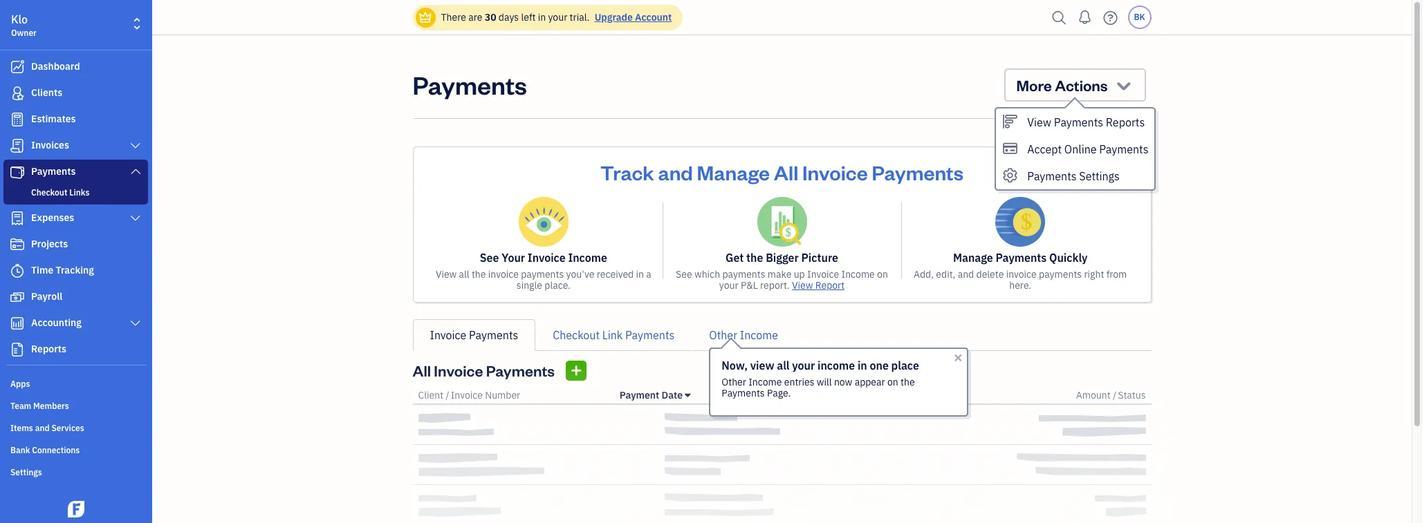 Task type: describe. For each thing, give the bounding box(es) containing it.
income inside see your invoice income view all the invoice payments you've received in a single place.
[[568, 251, 608, 265]]

internal
[[783, 390, 818, 402]]

there
[[441, 11, 466, 24]]

0 horizontal spatial all
[[413, 361, 431, 381]]

projects
[[31, 238, 68, 251]]

chevron large down image for invoices
[[129, 140, 142, 152]]

checkout links link
[[6, 185, 145, 201]]

delete
[[977, 269, 1004, 281]]

tracking
[[56, 264, 94, 277]]

bk button
[[1128, 6, 1152, 29]]

more actions button
[[1005, 69, 1146, 102]]

up
[[794, 269, 805, 281]]

income inside now, view all your income in one place other income entries will now appear on the payments page.
[[749, 376, 782, 389]]

income
[[818, 359, 856, 373]]

invoice inside see your invoice income view all the invoice payments you've received in a single place.
[[528, 251, 566, 265]]

number
[[485, 390, 521, 402]]

1 horizontal spatial settings
[[1080, 170, 1120, 183]]

a
[[647, 269, 652, 281]]

and for services
[[35, 424, 50, 434]]

bigger
[[766, 251, 799, 265]]

report image
[[9, 343, 26, 357]]

team
[[10, 401, 31, 412]]

accept online payments
[[1028, 143, 1149, 156]]

in inside see your invoice income view all the invoice payments you've received in a single place.
[[636, 269, 644, 281]]

get the bigger picture image
[[757, 197, 807, 247]]

see your invoice income view all the invoice payments you've received in a single place.
[[436, 251, 652, 292]]

on inside now, view all your income in one place other income entries will now appear on the payments page.
[[888, 376, 899, 389]]

/ for internal
[[778, 390, 781, 402]]

you've
[[567, 269, 595, 281]]

checkout for checkout link payments
[[553, 329, 600, 343]]

there are 30 days left in your trial. upgrade account
[[441, 11, 672, 24]]

chevrondown image
[[1115, 75, 1134, 95]]

income inside other income link
[[740, 329, 779, 343]]

1 horizontal spatial reports
[[1107, 116, 1146, 129]]

will
[[817, 376, 832, 389]]

days
[[499, 11, 519, 24]]

in for there
[[538, 11, 546, 24]]

payments inside main 'element'
[[31, 165, 76, 178]]

payments for income
[[521, 269, 564, 281]]

the inside see your invoice income view all the invoice payments you've received in a single place.
[[472, 269, 486, 281]]

now
[[835, 376, 853, 389]]

track
[[601, 159, 655, 185]]

report.
[[761, 280, 790, 292]]

your inside now, view all your income in one place other income entries will now appear on the payments page.
[[793, 359, 815, 373]]

invoice payments
[[430, 329, 519, 343]]

team members link
[[3, 396, 148, 417]]

left
[[521, 11, 536, 24]]

view
[[751, 359, 775, 373]]

income inside the see which payments make up invoice income on your p&l report.
[[842, 269, 875, 281]]

manage inside the manage payments quickly add, edit, and delete invoice payments right from here.
[[954, 251, 994, 265]]

are
[[469, 11, 483, 24]]

links
[[69, 188, 90, 198]]

type / internal notes
[[754, 390, 846, 402]]

klo
[[11, 12, 28, 26]]

trial.
[[570, 11, 590, 24]]

30
[[485, 11, 497, 24]]

and for manage
[[658, 159, 693, 185]]

checkout link payments
[[553, 329, 675, 343]]

payments inside now, view all your income in one place other income entries will now appear on the payments page.
[[722, 388, 765, 400]]

amount
[[1077, 390, 1111, 402]]

invoices link
[[3, 134, 148, 158]]

1 horizontal spatial close image
[[1126, 156, 1142, 172]]

apps link
[[3, 374, 148, 394]]

expense image
[[9, 212, 26, 226]]

invoice for payments
[[1007, 269, 1037, 281]]

freshbooks image
[[65, 502, 87, 518]]

all inside see your invoice income view all the invoice payments you've received in a single place.
[[459, 269, 470, 281]]

0 horizontal spatial close image
[[953, 353, 964, 364]]

payment image
[[9, 165, 26, 179]]

invoice inside the see which payments make up invoice income on your p&l report.
[[808, 269, 840, 281]]

payments settings
[[1028, 170, 1120, 183]]

account
[[635, 11, 672, 24]]

dashboard link
[[3, 55, 148, 80]]

estimates link
[[3, 107, 148, 132]]

expenses
[[31, 212, 74, 224]]

payment date button
[[620, 390, 691, 402]]

invoice payments link
[[413, 320, 536, 352]]

one
[[870, 359, 889, 373]]

all inside now, view all your income in one place other income entries will now appear on the payments page.
[[777, 359, 790, 373]]

your
[[502, 251, 525, 265]]

the inside now, view all your income in one place other income entries will now appear on the payments page.
[[901, 376, 915, 389]]

items
[[10, 424, 33, 434]]

your inside the see which payments make up invoice income on your p&l report.
[[720, 280, 739, 292]]

caretdown image
[[685, 390, 691, 401]]

appear
[[855, 376, 886, 389]]

status
[[1119, 390, 1146, 402]]

view payments reports
[[1028, 116, 1146, 129]]

picture
[[802, 251, 839, 265]]

link
[[603, 329, 623, 343]]

received
[[597, 269, 634, 281]]

notifications image
[[1074, 3, 1097, 31]]

0 horizontal spatial manage
[[697, 159, 770, 185]]

chevron large down image for expenses
[[129, 213, 142, 224]]

quickly
[[1050, 251, 1088, 265]]

client
[[418, 390, 444, 402]]

accept online payments link
[[996, 136, 1155, 163]]

right
[[1085, 269, 1105, 281]]

money image
[[9, 291, 26, 305]]

edit,
[[937, 269, 956, 281]]

more
[[1017, 75, 1053, 95]]

other income link
[[692, 320, 796, 352]]

estimates
[[31, 113, 76, 125]]

project image
[[9, 238, 26, 252]]

page.
[[767, 388, 791, 400]]

and inside the manage payments quickly add, edit, and delete invoice payments right from here.
[[958, 269, 975, 281]]

clients
[[31, 87, 62, 99]]

items and services
[[10, 424, 84, 434]]

payroll link
[[3, 285, 148, 310]]

connections
[[32, 446, 80, 456]]

crown image
[[418, 10, 433, 25]]



Task type: locate. For each thing, give the bounding box(es) containing it.
payments inside the manage payments quickly add, edit, and delete invoice payments right from here.
[[996, 251, 1047, 265]]

main element
[[0, 0, 187, 524]]

other down now,
[[722, 376, 747, 389]]

time
[[31, 264, 53, 277]]

search image
[[1049, 7, 1071, 28]]

invoices
[[31, 139, 69, 152]]

view for view report
[[792, 280, 813, 292]]

2 vertical spatial your
[[793, 359, 815, 373]]

bank connections
[[10, 446, 80, 456]]

1 horizontal spatial view
[[792, 280, 813, 292]]

payment
[[620, 390, 660, 402]]

invoice right the "delete"
[[1007, 269, 1037, 281]]

the
[[747, 251, 764, 265], [472, 269, 486, 281], [901, 376, 915, 389]]

dashboard image
[[9, 60, 26, 74]]

1 vertical spatial chevron large down image
[[129, 166, 142, 177]]

1 vertical spatial checkout
[[553, 329, 600, 343]]

apps
[[10, 379, 30, 390]]

view up the accept
[[1028, 116, 1052, 129]]

now,
[[722, 359, 748, 373]]

projects link
[[3, 233, 148, 257]]

1 horizontal spatial payments
[[723, 269, 766, 281]]

income up view
[[740, 329, 779, 343]]

1 vertical spatial reports
[[31, 343, 66, 356]]

accounting
[[31, 317, 82, 329]]

notes
[[820, 390, 846, 402]]

0 vertical spatial other
[[710, 329, 738, 343]]

0 horizontal spatial the
[[472, 269, 486, 281]]

go to help image
[[1100, 7, 1122, 28]]

0 vertical spatial close image
[[1126, 156, 1142, 172]]

upgrade
[[595, 11, 633, 24]]

checkout
[[31, 188, 67, 198], [553, 329, 600, 343]]

1 vertical spatial all
[[413, 361, 431, 381]]

close image right place
[[953, 353, 964, 364]]

payments down quickly
[[1040, 269, 1083, 281]]

checkout up 'add a new payment' 'image'
[[553, 329, 600, 343]]

amount / status
[[1077, 390, 1146, 402]]

0 horizontal spatial settings
[[10, 468, 42, 478]]

0 horizontal spatial and
[[35, 424, 50, 434]]

/ left status
[[1113, 390, 1117, 402]]

expenses link
[[3, 206, 148, 231]]

view for view payments reports
[[1028, 116, 1052, 129]]

time tracking
[[31, 264, 94, 277]]

payments inside the see which payments make up invoice income on your p&l report.
[[723, 269, 766, 281]]

client image
[[9, 87, 26, 100]]

1 horizontal spatial manage
[[954, 251, 994, 265]]

timer image
[[9, 264, 26, 278]]

1 horizontal spatial and
[[658, 159, 693, 185]]

settings
[[1080, 170, 1120, 183], [10, 468, 42, 478]]

0 vertical spatial all
[[774, 159, 799, 185]]

more actions
[[1017, 75, 1108, 95]]

see for which
[[676, 269, 693, 281]]

/ right client
[[446, 390, 450, 402]]

add,
[[914, 269, 934, 281]]

all up client
[[413, 361, 431, 381]]

2 vertical spatial the
[[901, 376, 915, 389]]

payments down "get" at right
[[723, 269, 766, 281]]

0 horizontal spatial view
[[436, 269, 457, 281]]

1 vertical spatial and
[[958, 269, 975, 281]]

0 horizontal spatial /
[[446, 390, 450, 402]]

track and manage all invoice payments
[[601, 159, 964, 185]]

accounting link
[[3, 311, 148, 336]]

other inside now, view all your income in one place other income entries will now appear on the payments page.
[[722, 376, 747, 389]]

1 vertical spatial the
[[472, 269, 486, 281]]

all up get the bigger picture
[[774, 159, 799, 185]]

1 vertical spatial other
[[722, 376, 747, 389]]

1 vertical spatial in
[[636, 269, 644, 281]]

payments
[[521, 269, 564, 281], [723, 269, 766, 281], [1040, 269, 1083, 281]]

1 / from the left
[[446, 390, 450, 402]]

0 horizontal spatial payments
[[521, 269, 564, 281]]

make
[[768, 269, 792, 281]]

1 vertical spatial your
[[720, 280, 739, 292]]

chart image
[[9, 317, 26, 331]]

2 / from the left
[[778, 390, 781, 402]]

checkout up expenses at the left
[[31, 188, 67, 198]]

2 horizontal spatial your
[[793, 359, 815, 373]]

manage payments quickly add, edit, and delete invoice payments right from here.
[[914, 251, 1128, 292]]

on inside the see which payments make up invoice income on your p&l report.
[[878, 269, 889, 281]]

bank
[[10, 446, 30, 456]]

your left trial.
[[548, 11, 568, 24]]

2 vertical spatial and
[[35, 424, 50, 434]]

and inside main 'element'
[[35, 424, 50, 434]]

income up "you've"
[[568, 251, 608, 265]]

chevron large down image for payments
[[129, 166, 142, 177]]

2 horizontal spatial and
[[958, 269, 975, 281]]

2 horizontal spatial the
[[901, 376, 915, 389]]

1 horizontal spatial /
[[778, 390, 781, 402]]

0 horizontal spatial all
[[459, 269, 470, 281]]

chevron large down image for accounting
[[129, 318, 142, 329]]

3 / from the left
[[1113, 390, 1117, 402]]

income right up
[[842, 269, 875, 281]]

place
[[892, 359, 920, 373]]

checkout link payments link
[[536, 320, 692, 352]]

from
[[1107, 269, 1128, 281]]

on down place
[[888, 376, 899, 389]]

entries
[[785, 376, 815, 389]]

other up now,
[[710, 329, 738, 343]]

2 horizontal spatial /
[[1113, 390, 1117, 402]]

invoice down your
[[488, 269, 519, 281]]

on
[[878, 269, 889, 281], [888, 376, 899, 389]]

payments link
[[3, 160, 148, 185]]

/ for status
[[1113, 390, 1117, 402]]

0 vertical spatial reports
[[1107, 116, 1146, 129]]

0 vertical spatial your
[[548, 11, 568, 24]]

0 vertical spatial chevron large down image
[[129, 213, 142, 224]]

the right "get" at right
[[747, 251, 764, 265]]

manage payments quickly image
[[996, 197, 1046, 247]]

2 payments from the left
[[723, 269, 766, 281]]

checkout inside main 'element'
[[31, 188, 67, 198]]

0 horizontal spatial reports
[[31, 343, 66, 356]]

view up invoice payments link
[[436, 269, 457, 281]]

chevron large down image up reports link
[[129, 318, 142, 329]]

reports down chevrondown image
[[1107, 116, 1146, 129]]

1 payments from the left
[[521, 269, 564, 281]]

other
[[710, 329, 738, 343], [722, 376, 747, 389]]

1 chevron large down image from the top
[[129, 140, 142, 152]]

1 horizontal spatial in
[[636, 269, 644, 281]]

chevron large down image down checkout links link
[[129, 213, 142, 224]]

payroll
[[31, 291, 62, 303]]

accept
[[1028, 143, 1062, 156]]

chevron large down image inside payments link
[[129, 166, 142, 177]]

view payments reports link
[[996, 109, 1155, 136]]

payments settings link
[[996, 163, 1155, 190]]

type button
[[754, 390, 775, 402]]

checkout links
[[31, 188, 90, 198]]

0 vertical spatial see
[[480, 251, 499, 265]]

0 vertical spatial settings
[[1080, 170, 1120, 183]]

view
[[1028, 116, 1052, 129], [436, 269, 457, 281], [792, 280, 813, 292]]

invoice image
[[9, 139, 26, 153]]

2 chevron large down image from the top
[[129, 318, 142, 329]]

settings down accept online payments
[[1080, 170, 1120, 183]]

and right items on the bottom
[[35, 424, 50, 434]]

bk
[[1135, 12, 1146, 22]]

chevron large down image
[[129, 140, 142, 152], [129, 166, 142, 177]]

2 vertical spatial in
[[858, 359, 868, 373]]

add a new payment image
[[570, 362, 583, 380]]

manage
[[697, 159, 770, 185], [954, 251, 994, 265]]

settings link
[[3, 462, 148, 483]]

1 horizontal spatial checkout
[[553, 329, 600, 343]]

close image right online
[[1126, 156, 1142, 172]]

single
[[517, 280, 543, 292]]

date
[[662, 390, 683, 402]]

on left add,
[[878, 269, 889, 281]]

see inside see your invoice income view all the invoice payments you've received in a single place.
[[480, 251, 499, 265]]

your
[[548, 11, 568, 24], [720, 280, 739, 292], [793, 359, 815, 373]]

online
[[1065, 143, 1097, 156]]

1 horizontal spatial all
[[774, 159, 799, 185]]

see left which
[[676, 269, 693, 281]]

payments for add,
[[1040, 269, 1083, 281]]

0 vertical spatial and
[[658, 159, 693, 185]]

payments inside the manage payments quickly add, edit, and delete invoice payments right from here.
[[1040, 269, 1083, 281]]

amount button
[[1077, 390, 1111, 402]]

close image
[[1126, 156, 1142, 172], [953, 353, 964, 364]]

checkout for checkout links
[[31, 188, 67, 198]]

bank connections link
[[3, 440, 148, 461]]

0 vertical spatial chevron large down image
[[129, 140, 142, 152]]

0 horizontal spatial checkout
[[31, 188, 67, 198]]

view right make in the bottom of the page
[[792, 280, 813, 292]]

1 vertical spatial on
[[888, 376, 899, 389]]

see inside the see which payments make up invoice income on your p&l report.
[[676, 269, 693, 281]]

and right edit,
[[958, 269, 975, 281]]

and right track
[[658, 159, 693, 185]]

2 horizontal spatial payments
[[1040, 269, 1083, 281]]

income
[[568, 251, 608, 265], [842, 269, 875, 281], [740, 329, 779, 343], [749, 376, 782, 389]]

settings inside main 'element'
[[10, 468, 42, 478]]

2 invoice from the left
[[1007, 269, 1037, 281]]

invoice inside the manage payments quickly add, edit, and delete invoice payments right from here.
[[1007, 269, 1037, 281]]

in left one
[[858, 359, 868, 373]]

payments down your
[[521, 269, 564, 281]]

3 payments from the left
[[1040, 269, 1083, 281]]

1 vertical spatial all
[[777, 359, 790, 373]]

1 vertical spatial chevron large down image
[[129, 318, 142, 329]]

2 chevron large down image from the top
[[129, 166, 142, 177]]

chevron large down image up checkout links link
[[129, 166, 142, 177]]

time tracking link
[[3, 259, 148, 284]]

now, view all your income in one place other income entries will now appear on the payments page.
[[722, 359, 920, 400]]

estimate image
[[9, 113, 26, 127]]

1 invoice from the left
[[488, 269, 519, 281]]

your up entries
[[793, 359, 815, 373]]

invoice for your
[[488, 269, 519, 281]]

0 vertical spatial on
[[878, 269, 889, 281]]

see your invoice income image
[[519, 197, 569, 247]]

invoice inside see your invoice income view all the invoice payments you've received in a single place.
[[488, 269, 519, 281]]

0 vertical spatial the
[[747, 251, 764, 265]]

/ right type
[[778, 390, 781, 402]]

1 horizontal spatial see
[[676, 269, 693, 281]]

get the bigger picture
[[726, 251, 839, 265]]

see which payments make up invoice income on your p&l report.
[[676, 269, 889, 292]]

1 horizontal spatial your
[[720, 280, 739, 292]]

your left p&l
[[720, 280, 739, 292]]

0 vertical spatial checkout
[[31, 188, 67, 198]]

all up invoice payments link
[[459, 269, 470, 281]]

other income
[[710, 329, 779, 343]]

the down place
[[901, 376, 915, 389]]

payments inside see your invoice income view all the invoice payments you've received in a single place.
[[521, 269, 564, 281]]

1 vertical spatial settings
[[10, 468, 42, 478]]

in left a at the bottom
[[636, 269, 644, 281]]

p&l
[[741, 280, 758, 292]]

items and services link
[[3, 418, 148, 439]]

invoice
[[803, 159, 868, 185], [528, 251, 566, 265], [808, 269, 840, 281], [430, 329, 467, 343], [434, 361, 483, 381], [451, 390, 483, 402]]

0 vertical spatial manage
[[697, 159, 770, 185]]

1 chevron large down image from the top
[[129, 213, 142, 224]]

see left your
[[480, 251, 499, 265]]

2 horizontal spatial view
[[1028, 116, 1052, 129]]

view report
[[792, 280, 845, 292]]

income up type
[[749, 376, 782, 389]]

get
[[726, 251, 744, 265]]

actions
[[1056, 75, 1108, 95]]

here.
[[1010, 280, 1032, 292]]

reports inside main 'element'
[[31, 343, 66, 356]]

0 horizontal spatial your
[[548, 11, 568, 24]]

0 horizontal spatial in
[[538, 11, 546, 24]]

1 vertical spatial close image
[[953, 353, 964, 364]]

upgrade account link
[[592, 11, 672, 24]]

settings down bank
[[10, 468, 42, 478]]

in right left
[[538, 11, 546, 24]]

chevron large down image down estimates link
[[129, 140, 142, 152]]

reports down accounting
[[31, 343, 66, 356]]

the left single
[[472, 269, 486, 281]]

1 horizontal spatial all
[[777, 359, 790, 373]]

view inside see your invoice income view all the invoice payments you've received in a single place.
[[436, 269, 457, 281]]

in for now,
[[858, 359, 868, 373]]

client / invoice number
[[418, 390, 521, 402]]

chevron large down image inside invoices link
[[129, 140, 142, 152]]

1 vertical spatial see
[[676, 269, 693, 281]]

0 vertical spatial in
[[538, 11, 546, 24]]

1 vertical spatial manage
[[954, 251, 994, 265]]

place.
[[545, 280, 571, 292]]

all invoice payments
[[413, 361, 555, 381]]

0 vertical spatial all
[[459, 269, 470, 281]]

/ for invoice
[[446, 390, 450, 402]]

dashboard
[[31, 60, 80, 73]]

1 horizontal spatial the
[[747, 251, 764, 265]]

1 horizontal spatial invoice
[[1007, 269, 1037, 281]]

0 horizontal spatial see
[[480, 251, 499, 265]]

all right view
[[777, 359, 790, 373]]

2 horizontal spatial in
[[858, 359, 868, 373]]

in inside now, view all your income in one place other income entries will now appear on the payments page.
[[858, 359, 868, 373]]

see for your
[[480, 251, 499, 265]]

chevron large down image
[[129, 213, 142, 224], [129, 318, 142, 329]]

0 horizontal spatial invoice
[[488, 269, 519, 281]]

see
[[480, 251, 499, 265], [676, 269, 693, 281]]

chevron large down image inside expenses link
[[129, 213, 142, 224]]



Task type: vqa. For each thing, say whether or not it's contained in the screenshot.
the top Add
no



